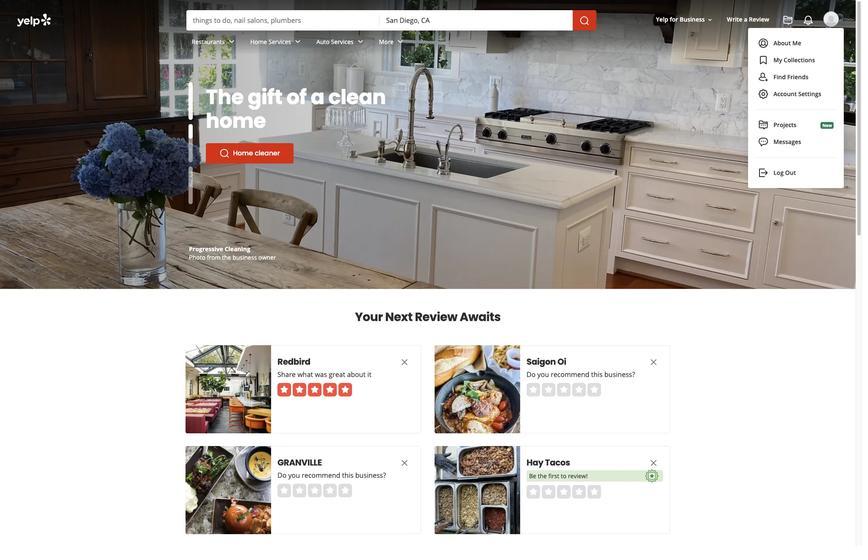 Task type: describe. For each thing, give the bounding box(es) containing it.
log out button
[[755, 164, 837, 181]]

it
[[367, 370, 371, 379]]

saigon oi
[[527, 356, 566, 368]]

of
[[287, 83, 307, 111]]

24 profile v2 image
[[758, 38, 768, 48]]

rating element for granville
[[277, 484, 352, 497]]

my collections
[[774, 56, 815, 64]]

for
[[670, 15, 678, 23]]

do you recommend this business? for saigon oi
[[527, 370, 635, 379]]

explore banner section banner
[[0, 0, 856, 289]]

user actions element
[[649, 11, 851, 63]]

log
[[774, 169, 784, 177]]

5 star rating image
[[277, 383, 352, 397]]

about
[[347, 370, 366, 379]]

search image
[[579, 16, 589, 26]]

Near text field
[[386, 16, 566, 25]]

recommend for granville
[[302, 471, 340, 480]]

services for auto services
[[331, 38, 354, 46]]

review for a
[[749, 15, 769, 23]]

this for granville
[[342, 471, 354, 480]]

home cleaner link
[[206, 143, 293, 164]]

to
[[561, 472, 566, 480]]

friends
[[787, 73, 808, 81]]

(no rating) image for saigon oi
[[527, 383, 601, 397]]

be
[[529, 472, 536, 480]]

share what was great about it
[[277, 370, 371, 379]]

messages
[[774, 138, 801, 146]]

dismiss card image for hay tacos
[[649, 458, 659, 468]]

auto services link
[[310, 31, 372, 55]]

about
[[774, 39, 791, 47]]

24 add friend v2 image
[[758, 72, 768, 82]]

first
[[548, 472, 559, 480]]

rating element for hay tacos
[[527, 485, 601, 499]]

granville
[[277, 457, 322, 469]]

auto services
[[316, 38, 354, 46]]

redbird
[[277, 356, 310, 368]]

cleaning
[[225, 245, 250, 253]]

more link
[[372, 31, 412, 55]]

clean
[[328, 83, 386, 111]]

write a review
[[727, 15, 769, 23]]

from
[[207, 253, 220, 261]]

was
[[315, 370, 327, 379]]

photo of hay tacos image
[[435, 446, 520, 534]]

(no rating) image for granville
[[277, 484, 352, 497]]

photo of saigon oi image
[[435, 345, 520, 433]]

none field near
[[386, 16, 566, 25]]

me
[[792, 39, 801, 47]]

progressive
[[189, 245, 223, 253]]

business? for saigon oi
[[604, 370, 635, 379]]

home cleaner
[[233, 148, 280, 158]]

more
[[379, 38, 394, 46]]

saigon oi link
[[527, 356, 632, 368]]

share
[[277, 370, 296, 379]]

firstreview image
[[643, 467, 660, 484]]

find friends
[[774, 73, 808, 81]]

redbird link
[[277, 356, 383, 368]]

services for home services
[[269, 38, 291, 46]]

tacos
[[545, 457, 570, 469]]

24 message v2 image
[[758, 137, 768, 147]]

24 collections v2 image
[[758, 55, 768, 65]]

write
[[727, 15, 742, 23]]

projects
[[774, 121, 797, 129]]

auto
[[316, 38, 330, 46]]

yelp for business
[[656, 15, 705, 23]]

recommend for saigon oi
[[551, 370, 589, 379]]

hay tacos link
[[527, 457, 632, 469]]

24 project v2 image
[[758, 120, 768, 130]]

oi
[[557, 356, 566, 368]]

restaurants link
[[185, 31, 243, 55]]

business
[[680, 15, 705, 23]]

my collections link
[[755, 52, 837, 69]]

none search field inside explore banner section banner
[[186, 10, 598, 31]]

projects image
[[783, 15, 793, 25]]

photo
[[189, 253, 205, 261]]



Task type: locate. For each thing, give the bounding box(es) containing it.
photo of granville image
[[186, 446, 271, 534]]

a inside search field
[[744, 15, 747, 23]]

gift
[[248, 83, 282, 111]]

messages link
[[753, 133, 839, 150]]

do you recommend this business? for granville
[[277, 471, 386, 480]]

(no rating) image down oi
[[527, 383, 601, 397]]

0 vertical spatial you
[[537, 370, 549, 379]]

write a review link
[[724, 12, 773, 27]]

0 horizontal spatial services
[[269, 38, 291, 46]]

0 horizontal spatial business?
[[355, 471, 386, 480]]

home
[[206, 107, 266, 135]]

1 horizontal spatial 24 chevron down v2 image
[[395, 37, 405, 47]]

the right be
[[538, 472, 547, 480]]

None radio
[[527, 383, 540, 397], [542, 383, 555, 397], [572, 383, 586, 397], [277, 484, 291, 497], [308, 484, 322, 497], [527, 485, 540, 499], [542, 485, 555, 499], [557, 485, 571, 499], [572, 485, 586, 499], [588, 485, 601, 499], [527, 383, 540, 397], [542, 383, 555, 397], [572, 383, 586, 397], [277, 484, 291, 497], [308, 484, 322, 497], [527, 485, 540, 499], [542, 485, 555, 499], [557, 485, 571, 499], [572, 485, 586, 499], [588, 485, 601, 499]]

yelp
[[656, 15, 668, 23]]

review!
[[568, 472, 588, 480]]

(no rating) image down 'granville'
[[277, 484, 352, 497]]

review inside user actions element
[[749, 15, 769, 23]]

find friends link
[[755, 69, 837, 86]]

24 chevron down v2 image
[[227, 37, 237, 47], [395, 37, 405, 47]]

recommend down oi
[[551, 370, 589, 379]]

hay tacos
[[527, 457, 570, 469]]

you
[[537, 370, 549, 379], [288, 471, 300, 480]]

rating element down to
[[527, 485, 601, 499]]

dismiss card image for saigon oi
[[649, 357, 659, 367]]

business? for granville
[[355, 471, 386, 480]]

home services
[[250, 38, 291, 46]]

restaurants
[[192, 38, 225, 46]]

business categories element
[[185, 31, 839, 55]]

about me
[[774, 39, 801, 47]]

business? down granville link
[[355, 471, 386, 480]]

0 horizontal spatial recommend
[[302, 471, 340, 480]]

home
[[250, 38, 267, 46], [233, 148, 253, 158]]

1 services from the left
[[269, 38, 291, 46]]

1 24 chevron down v2 image from the left
[[227, 37, 237, 47]]

0 vertical spatial home
[[250, 38, 267, 46]]

business? down saigon oi link
[[604, 370, 635, 379]]

24 chevron down v2 image for home services
[[293, 37, 303, 47]]

24 chevron down v2 image right auto services
[[355, 37, 365, 47]]

1 vertical spatial you
[[288, 471, 300, 480]]

24 search v2 image
[[219, 148, 230, 158]]

0 vertical spatial business?
[[604, 370, 635, 379]]

rating element down 'granville'
[[277, 484, 352, 497]]

you for granville
[[288, 471, 300, 480]]

what
[[297, 370, 313, 379]]

owner
[[258, 253, 276, 261]]

24 chevron down v2 image inside the more link
[[395, 37, 405, 47]]

awaits
[[460, 309, 501, 325]]

0 horizontal spatial review
[[415, 309, 457, 325]]

review for next
[[415, 309, 457, 325]]

24 chevron down v2 image
[[293, 37, 303, 47], [355, 37, 365, 47]]

1 vertical spatial business?
[[355, 471, 386, 480]]

24 log out v2 image
[[758, 168, 768, 178]]

1 horizontal spatial services
[[331, 38, 354, 46]]

about me link
[[753, 35, 839, 52]]

dismiss card image for granville
[[399, 458, 410, 468]]

1 none field from the left
[[193, 16, 373, 25]]

do down saigon on the bottom right
[[527, 370, 536, 379]]

(no rating) image
[[527, 383, 601, 397], [277, 484, 352, 497], [527, 485, 601, 499]]

this for saigon oi
[[591, 370, 603, 379]]

0 horizontal spatial do
[[277, 471, 287, 480]]

collections
[[784, 56, 815, 64]]

do down 'granville'
[[277, 471, 287, 480]]

1 24 chevron down v2 image from the left
[[293, 37, 303, 47]]

24 chevron down v2 image inside auto services link
[[355, 37, 365, 47]]

new
[[822, 122, 832, 128]]

None field
[[193, 16, 373, 25], [386, 16, 566, 25]]

1 horizontal spatial recommend
[[551, 370, 589, 379]]

None search field
[[186, 10, 598, 31]]

1 vertical spatial recommend
[[302, 471, 340, 480]]

0 horizontal spatial do you recommend this business?
[[277, 471, 386, 480]]

settings
[[798, 90, 821, 98]]

24 chevron down v2 image for restaurants
[[227, 37, 237, 47]]

progressive cleaning photo from the business owner
[[189, 245, 276, 261]]

select slide image
[[189, 82, 193, 120]]

great
[[329, 370, 345, 379]]

be the first to review!
[[529, 472, 588, 480]]

home down the find text box
[[250, 38, 267, 46]]

recommend
[[551, 370, 589, 379], [302, 471, 340, 480]]

1 horizontal spatial none field
[[386, 16, 566, 25]]

next
[[385, 309, 413, 325]]

do you recommend this business?
[[527, 370, 635, 379], [277, 471, 386, 480]]

1 vertical spatial do you recommend this business?
[[277, 471, 386, 480]]

None search field
[[0, 0, 856, 188]]

0 vertical spatial do
[[527, 370, 536, 379]]

1 vertical spatial review
[[415, 309, 457, 325]]

services down the find text box
[[269, 38, 291, 46]]

Find text field
[[193, 16, 373, 25]]

dismiss card image
[[399, 357, 410, 367]]

your next review awaits
[[355, 309, 501, 325]]

maria w. image
[[824, 11, 839, 27]]

0 horizontal spatial the
[[222, 253, 231, 261]]

out
[[785, 169, 796, 177]]

dismiss card image
[[649, 357, 659, 367], [399, 458, 410, 468], [649, 458, 659, 468]]

0 vertical spatial this
[[591, 370, 603, 379]]

0 vertical spatial review
[[749, 15, 769, 23]]

progressive cleaning link
[[189, 245, 250, 253]]

24 chevron down v2 image right more
[[395, 37, 405, 47]]

0 horizontal spatial 24 chevron down v2 image
[[227, 37, 237, 47]]

a right write
[[744, 15, 747, 23]]

rating element for saigon oi
[[527, 383, 601, 397]]

home right 24 search v2 icon
[[233, 148, 253, 158]]

24 chevron down v2 image for more
[[395, 37, 405, 47]]

review
[[749, 15, 769, 23], [415, 309, 457, 325]]

rating element
[[527, 383, 601, 397], [277, 484, 352, 497], [527, 485, 601, 499]]

services right auto
[[331, 38, 354, 46]]

services
[[269, 38, 291, 46], [331, 38, 354, 46]]

1 horizontal spatial do you recommend this business?
[[527, 370, 635, 379]]

this down granville link
[[342, 471, 354, 480]]

24 chevron down v2 image left auto
[[293, 37, 303, 47]]

log out
[[774, 169, 796, 177]]

do
[[527, 370, 536, 379], [277, 471, 287, 480]]

the
[[222, 253, 231, 261], [538, 472, 547, 480]]

1 horizontal spatial business?
[[604, 370, 635, 379]]

you down saigon on the bottom right
[[537, 370, 549, 379]]

16 chevron down v2 image
[[707, 16, 713, 23]]

1 horizontal spatial a
[[744, 15, 747, 23]]

notifications image
[[803, 15, 813, 25]]

2 none field from the left
[[386, 16, 566, 25]]

rating element down oi
[[527, 383, 601, 397]]

1 vertical spatial home
[[233, 148, 253, 158]]

do you recommend this business? down saigon oi link
[[527, 370, 635, 379]]

review up "24 profile v2" icon
[[749, 15, 769, 23]]

do for saigon oi
[[527, 370, 536, 379]]

0 vertical spatial recommend
[[551, 370, 589, 379]]

1 horizontal spatial this
[[591, 370, 603, 379]]

saigon
[[527, 356, 556, 368]]

24 chevron down v2 image right restaurants
[[227, 37, 237, 47]]

1 horizontal spatial 24 chevron down v2 image
[[355, 37, 365, 47]]

business
[[233, 253, 257, 261]]

hay
[[527, 457, 543, 469]]

account
[[774, 90, 797, 98]]

do for granville
[[277, 471, 287, 480]]

24 chevron down v2 image inside home services link
[[293, 37, 303, 47]]

yelp for business button
[[653, 12, 717, 27]]

this down saigon oi link
[[591, 370, 603, 379]]

1 horizontal spatial do
[[527, 370, 536, 379]]

(no rating) image down to
[[527, 485, 601, 499]]

1 vertical spatial the
[[538, 472, 547, 480]]

24 chevron down v2 image for auto services
[[355, 37, 365, 47]]

(no rating) image for hay tacos
[[527, 485, 601, 499]]

this
[[591, 370, 603, 379], [342, 471, 354, 480]]

the
[[206, 83, 244, 111]]

0 vertical spatial do you recommend this business?
[[527, 370, 635, 379]]

none search field containing yelp for business
[[0, 0, 856, 188]]

none field up home services link
[[193, 16, 373, 25]]

0 horizontal spatial none field
[[193, 16, 373, 25]]

your
[[355, 309, 383, 325]]

0 horizontal spatial a
[[311, 83, 324, 111]]

0 vertical spatial the
[[222, 253, 231, 261]]

0 vertical spatial a
[[744, 15, 747, 23]]

photo of redbird image
[[186, 345, 271, 433]]

a inside the gift of a clean home
[[311, 83, 324, 111]]

1 horizontal spatial the
[[538, 472, 547, 480]]

2 24 chevron down v2 image from the left
[[395, 37, 405, 47]]

you for saigon oi
[[537, 370, 549, 379]]

home inside business categories element
[[250, 38, 267, 46]]

a
[[744, 15, 747, 23], [311, 83, 324, 111]]

24 chevron down v2 image inside restaurants link
[[227, 37, 237, 47]]

recommend down granville link
[[302, 471, 340, 480]]

account settings
[[774, 90, 821, 98]]

my
[[774, 56, 782, 64]]

None radio
[[557, 383, 571, 397], [588, 383, 601, 397], [293, 484, 306, 497], [323, 484, 337, 497], [338, 484, 352, 497], [557, 383, 571, 397], [588, 383, 601, 397], [293, 484, 306, 497], [323, 484, 337, 497], [338, 484, 352, 497]]

1 vertical spatial do
[[277, 471, 287, 480]]

1 horizontal spatial you
[[537, 370, 549, 379]]

home for home cleaner
[[233, 148, 253, 158]]

0 horizontal spatial you
[[288, 471, 300, 480]]

review right next
[[415, 309, 457, 325]]

2 services from the left
[[331, 38, 354, 46]]

none field up business categories element
[[386, 16, 566, 25]]

0 horizontal spatial this
[[342, 471, 354, 480]]

0 horizontal spatial 24 chevron down v2 image
[[293, 37, 303, 47]]

24 settings v2 image
[[758, 89, 768, 99]]

account settings link
[[755, 86, 837, 103]]

none field the find
[[193, 16, 373, 25]]

the gift of a clean home
[[206, 83, 386, 135]]

a right of on the top left
[[311, 83, 324, 111]]

2 24 chevron down v2 image from the left
[[355, 37, 365, 47]]

1 vertical spatial this
[[342, 471, 354, 480]]

home services link
[[243, 31, 310, 55]]

granville link
[[277, 457, 383, 469]]

home for home services
[[250, 38, 267, 46]]

1 horizontal spatial review
[[749, 15, 769, 23]]

the inside progressive cleaning photo from the business owner
[[222, 253, 231, 261]]

business?
[[604, 370, 635, 379], [355, 471, 386, 480]]

the down progressive cleaning link
[[222, 253, 231, 261]]

1 vertical spatial a
[[311, 83, 324, 111]]

cleaner
[[255, 148, 280, 158]]

find
[[774, 73, 786, 81]]

you down 'granville'
[[288, 471, 300, 480]]

do you recommend this business? down granville link
[[277, 471, 386, 480]]



Task type: vqa. For each thing, say whether or not it's contained in the screenshot.
bottommost 24 pencil v2 image
no



